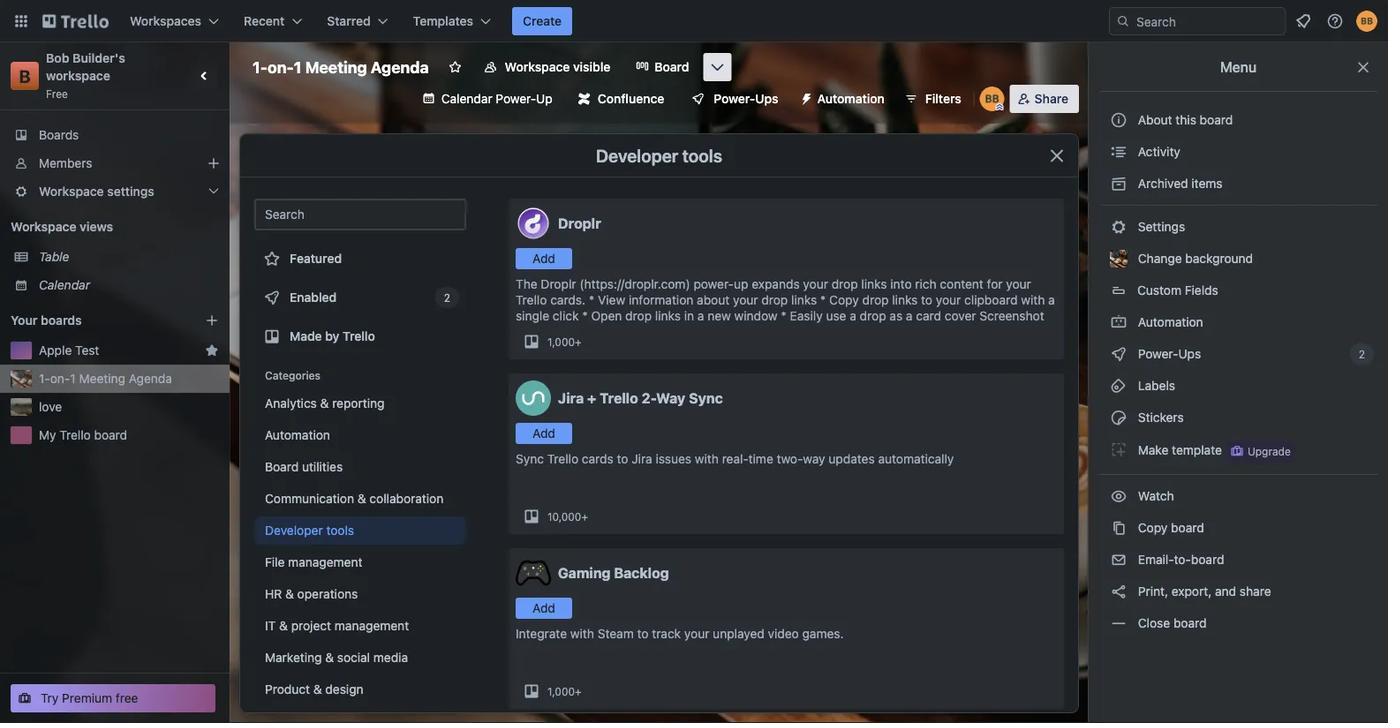 Task type: locate. For each thing, give the bounding box(es) containing it.
developer tools link
[[254, 517, 466, 545]]

0 horizontal spatial 1-
[[39, 371, 50, 386]]

sm image inside watch link
[[1110, 488, 1128, 505]]

background
[[1186, 251, 1253, 266]]

0 horizontal spatial power-ups
[[714, 91, 779, 106]]

to for gaming backlog
[[637, 627, 649, 641]]

to right cards at the bottom of the page
[[617, 452, 628, 466]]

agenda left the star or unstar board image
[[371, 57, 429, 76]]

trello right 'my'
[[59, 428, 91, 443]]

power- down workspace visible button
[[496, 91, 536, 106]]

developer tools down confluence
[[596, 145, 723, 166]]

1 vertical spatial developer
[[265, 523, 323, 538]]

* up easily on the top of the page
[[820, 293, 826, 307]]

2 horizontal spatial with
[[1021, 293, 1045, 307]]

1 vertical spatial ups
[[1179, 347, 1201, 361]]

1 horizontal spatial developer tools
[[596, 145, 723, 166]]

ups up labels link
[[1179, 347, 1201, 361]]

1 horizontal spatial calendar
[[441, 91, 493, 106]]

1 1,000 + from the top
[[548, 336, 582, 348]]

sync right way
[[689, 390, 723, 407]]

0 horizontal spatial jira
[[558, 390, 584, 407]]

add for jira + trello 2-way sync
[[533, 426, 555, 441]]

enabled
[[290, 290, 337, 305]]

email-to-board
[[1135, 552, 1225, 567]]

0 horizontal spatial copy
[[830, 293, 859, 307]]

1 vertical spatial 1,000 +
[[548, 685, 582, 698]]

2 horizontal spatial automation
[[1135, 315, 1204, 329]]

links left into
[[862, 277, 887, 291]]

board utilities
[[265, 460, 343, 474]]

fields
[[1185, 283, 1219, 298]]

0 horizontal spatial tools
[[326, 523, 354, 538]]

0 vertical spatial management
[[288, 555, 363, 570]]

meeting down starred
[[305, 57, 367, 76]]

developer down communication at bottom
[[265, 523, 323, 538]]

0 horizontal spatial 1
[[70, 371, 76, 386]]

product & design link
[[254, 676, 466, 704]]

1 vertical spatial calendar
[[39, 278, 90, 292]]

power-ups up labels
[[1135, 347, 1205, 361]]

your boards with 4 items element
[[11, 310, 178, 331]]

sync
[[689, 390, 723, 407], [516, 452, 544, 466]]

sm image inside email-to-board link
[[1110, 551, 1128, 569]]

sm image inside the activity link
[[1110, 143, 1128, 161]]

add button
[[516, 248, 572, 269], [516, 423, 572, 444], [516, 598, 572, 619]]

workspace settings button
[[0, 178, 230, 206]]

0 vertical spatial board
[[655, 60, 689, 74]]

& down the board utilities link
[[358, 492, 366, 506]]

1-on-1 meeting agenda
[[253, 57, 429, 76], [39, 371, 172, 386]]

agenda inside board name text field
[[371, 57, 429, 76]]

board up to-
[[1171, 521, 1204, 535]]

calendar power-up
[[441, 91, 553, 106]]

board for board
[[655, 60, 689, 74]]

updates
[[829, 452, 875, 466]]

automation link up the board utilities link
[[254, 421, 466, 450]]

1 horizontal spatial automation
[[818, 91, 885, 106]]

& left social
[[325, 651, 334, 665]]

workspace up up
[[505, 60, 570, 74]]

sm image inside labels link
[[1110, 377, 1128, 395]]

trello left cards at the bottom of the page
[[547, 452, 579, 466]]

0 horizontal spatial calendar
[[39, 278, 90, 292]]

automation up board utilities on the bottom left of page
[[265, 428, 330, 443]]

with inside the droplr (https://droplr.com) power-up expands your drop links into rich content for your trello cards.   * view information about your drop links  * copy drop links to your clipboard with a single click  * open drop links in a new window  * easily use a drop as a card cover  screenshot
[[1021, 293, 1045, 307]]

board inside the my trello board "link"
[[94, 428, 127, 443]]

1,000 + down the "integrate"
[[548, 685, 582, 698]]

board for board utilities
[[265, 460, 299, 474]]

0 vertical spatial meeting
[[305, 57, 367, 76]]

collaboration
[[370, 492, 444, 506]]

stickers link
[[1100, 404, 1378, 432]]

1 vertical spatial with
[[695, 452, 719, 466]]

bob builder (bobbuilder40) image
[[980, 87, 1005, 111]]

1 vertical spatial power-ups
[[1135, 347, 1205, 361]]

to left track at bottom
[[637, 627, 649, 641]]

content
[[940, 277, 984, 291]]

2 horizontal spatial to
[[921, 293, 933, 307]]

1 horizontal spatial 1-
[[253, 57, 268, 76]]

0 vertical spatial 1-
[[253, 57, 268, 76]]

export,
[[1172, 584, 1212, 599]]

developer tools down communication at bottom
[[265, 523, 354, 538]]

workspace up table
[[11, 219, 76, 234]]

this member is an admin of this board. image
[[996, 103, 1004, 111]]

automation link down custom fields button
[[1100, 308, 1378, 337]]

calendar down the star or unstar board image
[[441, 91, 493, 106]]

0 vertical spatial tools
[[683, 145, 723, 166]]

sm image for activity
[[1110, 143, 1128, 161]]

workspace inside button
[[505, 60, 570, 74]]

your boards
[[11, 313, 82, 328]]

1 horizontal spatial copy
[[1138, 521, 1168, 535]]

activity
[[1135, 144, 1181, 159]]

way
[[803, 452, 826, 466]]

trello up single
[[516, 293, 547, 307]]

2 vertical spatial add
[[533, 601, 555, 616]]

1 add button from the top
[[516, 248, 572, 269]]

4 sm image from the top
[[1110, 377, 1128, 395]]

workspace for workspace views
[[11, 219, 76, 234]]

1- down recent
[[253, 57, 268, 76]]

make
[[1138, 443, 1169, 457]]

add up 10,000 at the left bottom of page
[[533, 426, 555, 441]]

1 down recent dropdown button
[[294, 57, 302, 76]]

activity link
[[1100, 138, 1378, 166]]

1 sm image from the top
[[1110, 143, 1128, 161]]

trello
[[516, 293, 547, 307], [343, 329, 375, 344], [600, 390, 638, 407], [59, 428, 91, 443], [547, 452, 579, 466]]

Search text field
[[254, 199, 466, 231]]

board up print, export, and share
[[1191, 552, 1225, 567]]

workspace
[[46, 68, 110, 83]]

add up the
[[533, 251, 555, 266]]

it
[[265, 619, 276, 633]]

1 vertical spatial board
[[265, 460, 299, 474]]

2 1,000 from the top
[[548, 685, 575, 698]]

1 vertical spatial droplr
[[541, 277, 576, 291]]

to down rich
[[921, 293, 933, 307]]

2 sm image from the top
[[1110, 218, 1128, 236]]

jira up cards at the bottom of the page
[[558, 390, 584, 407]]

1 horizontal spatial 1-on-1 meeting agenda
[[253, 57, 429, 76]]

jira
[[558, 390, 584, 407], [632, 452, 653, 466]]

1,000 +
[[548, 336, 582, 348], [548, 685, 582, 698]]

1,000 + down click in the left top of the page
[[548, 336, 582, 348]]

sm image for email-to-board
[[1110, 551, 1128, 569]]

1 vertical spatial 2
[[1359, 348, 1366, 360]]

board utilities link
[[254, 453, 466, 481]]

1 vertical spatial meeting
[[79, 371, 125, 386]]

2 vertical spatial automation
[[265, 428, 330, 443]]

0 vertical spatial developer tools
[[596, 145, 723, 166]]

2 for enabled
[[444, 291, 450, 304]]

sync left cards at the bottom of the page
[[516, 452, 544, 466]]

analytics & reporting link
[[254, 390, 466, 418]]

0 vertical spatial calendar
[[441, 91, 493, 106]]

bob builder (bobbuilder40) image
[[1357, 11, 1378, 32]]

1 vertical spatial 1,000
[[548, 685, 575, 698]]

0 vertical spatial power-ups
[[714, 91, 779, 106]]

1,000 for droplr
[[548, 336, 575, 348]]

sm image inside 'archived items' link
[[1110, 175, 1128, 193]]

board down the export,
[[1174, 616, 1207, 631]]

0 vertical spatial 2
[[444, 291, 450, 304]]

1-on-1 meeting agenda down apple test link
[[39, 371, 172, 386]]

on- down recent dropdown button
[[268, 57, 294, 76]]

1 inside board name text field
[[294, 57, 302, 76]]

0 horizontal spatial 2
[[444, 291, 450, 304]]

developer tools
[[596, 145, 723, 166], [265, 523, 354, 538]]

board inside email-to-board link
[[1191, 552, 1225, 567]]

management up the operations
[[288, 555, 363, 570]]

0 vertical spatial ups
[[755, 91, 779, 106]]

about
[[1138, 113, 1173, 127]]

trello inside the droplr (https://droplr.com) power-up expands your drop links into rich content for your trello cards.   * view information about your drop links  * copy drop links to your clipboard with a single click  * open drop links in a new window  * easily use a drop as a card cover  screenshot
[[516, 293, 547, 307]]

0 vertical spatial on-
[[268, 57, 294, 76]]

board
[[1200, 113, 1233, 127], [94, 428, 127, 443], [1171, 521, 1204, 535], [1191, 552, 1225, 567], [1174, 616, 1207, 631]]

1 vertical spatial add button
[[516, 423, 572, 444]]

your
[[803, 277, 828, 291], [1006, 277, 1032, 291], [733, 293, 758, 307], [936, 293, 961, 307], [684, 627, 710, 641]]

builder's
[[73, 51, 125, 65]]

copy up use
[[830, 293, 859, 307]]

copy up email-
[[1138, 521, 1168, 535]]

1 vertical spatial workspace
[[39, 184, 104, 199]]

1 horizontal spatial board
[[655, 60, 689, 74]]

0 vertical spatial add button
[[516, 248, 572, 269]]

1 vertical spatial automation link
[[254, 421, 466, 450]]

0 vertical spatial agenda
[[371, 57, 429, 76]]

1 vertical spatial on-
[[50, 371, 70, 386]]

workspace inside popup button
[[39, 184, 104, 199]]

board down love link
[[94, 428, 127, 443]]

trello right by
[[343, 329, 375, 344]]

sm image
[[1110, 143, 1128, 161], [1110, 218, 1128, 236], [1110, 314, 1128, 331], [1110, 377, 1128, 395], [1110, 409, 1128, 427], [1110, 583, 1128, 601]]

starred icon image
[[205, 344, 219, 358]]

add
[[533, 251, 555, 266], [533, 426, 555, 441], [533, 601, 555, 616]]

1 vertical spatial 1-
[[39, 371, 50, 386]]

workspace down members
[[39, 184, 104, 199]]

& inside analytics & reporting link
[[320, 396, 329, 411]]

board right this
[[1200, 113, 1233, 127]]

tools down 'power-ups' button
[[683, 145, 723, 166]]

a right clipboard
[[1048, 293, 1055, 307]]

to-
[[1174, 552, 1191, 567]]

sm image inside settings link
[[1110, 218, 1128, 236]]

links
[[862, 277, 887, 291], [791, 293, 817, 307], [892, 293, 918, 307], [655, 309, 681, 323]]

2 vertical spatial workspace
[[11, 219, 76, 234]]

0 vertical spatial 1,000
[[548, 336, 575, 348]]

1 horizontal spatial agenda
[[371, 57, 429, 76]]

board for trello
[[94, 428, 127, 443]]

way
[[656, 390, 686, 407]]

& right it
[[279, 619, 288, 633]]

ups left automation button
[[755, 91, 779, 106]]

boards link
[[0, 121, 230, 149]]

1- up the love
[[39, 371, 50, 386]]

1,000
[[548, 336, 575, 348], [548, 685, 575, 698]]

sm image for close board
[[1110, 615, 1128, 632]]

1 horizontal spatial developer
[[596, 145, 679, 166]]

& inside it & project management "link"
[[279, 619, 288, 633]]

automation button
[[793, 85, 895, 113]]

project
[[291, 619, 331, 633]]

1 vertical spatial jira
[[632, 452, 653, 466]]

trello inside made by trello link
[[343, 329, 375, 344]]

up
[[734, 277, 749, 291]]

3 add button from the top
[[516, 598, 572, 619]]

0 horizontal spatial on-
[[50, 371, 70, 386]]

1 vertical spatial add
[[533, 426, 555, 441]]

on- inside board name text field
[[268, 57, 294, 76]]

expands
[[752, 277, 800, 291]]

1,000 + for gaming backlog
[[548, 685, 582, 698]]

agenda up love link
[[129, 371, 172, 386]]

1 1,000 from the top
[[548, 336, 575, 348]]

1 horizontal spatial with
[[695, 452, 719, 466]]

steam
[[598, 627, 634, 641]]

1 horizontal spatial tools
[[683, 145, 723, 166]]

the
[[516, 277, 538, 291]]

0 vertical spatial jira
[[558, 390, 584, 407]]

1- inside board name text field
[[253, 57, 268, 76]]

1 add from the top
[[533, 251, 555, 266]]

Search field
[[1131, 8, 1285, 34]]

board left utilities
[[265, 460, 299, 474]]

1 horizontal spatial 1
[[294, 57, 302, 76]]

workspace navigation collapse icon image
[[193, 64, 217, 88]]

2 add from the top
[[533, 426, 555, 441]]

& inside communication & collaboration link
[[358, 492, 366, 506]]

1 vertical spatial to
[[617, 452, 628, 466]]

close board
[[1135, 616, 1207, 631]]

print,
[[1138, 584, 1169, 599]]

add up the "integrate"
[[533, 601, 555, 616]]

droplr inside the droplr (https://droplr.com) power-up expands your drop links into rich content for your trello cards.   * view information about your drop links  * copy drop links to your clipboard with a single click  * open drop links in a new window  * easily use a drop as a card cover  screenshot
[[541, 277, 576, 291]]

sm image inside close board link
[[1110, 615, 1128, 632]]

design
[[325, 682, 364, 697]]

0 vertical spatial workspace
[[505, 60, 570, 74]]

1 vertical spatial agenda
[[129, 371, 172, 386]]

add button up 10,000 at the left bottom of page
[[516, 423, 572, 444]]

1 horizontal spatial on-
[[268, 57, 294, 76]]

close board link
[[1100, 609, 1378, 638]]

with left real-
[[695, 452, 719, 466]]

0 vertical spatial 1
[[294, 57, 302, 76]]

the droplr (https://droplr.com) power-up expands your drop links into rich content for your trello cards.   * view information about your drop links  * copy drop links to your clipboard with a single click  * open drop links in a new window  * easily use a drop as a card cover  screenshot
[[516, 277, 1055, 323]]

automation down custom fields
[[1135, 315, 1204, 329]]

drop
[[832, 277, 858, 291], [762, 293, 788, 307], [863, 293, 889, 307], [625, 309, 652, 323], [860, 309, 886, 323]]

communication & collaboration link
[[254, 485, 466, 513]]

email-to-board link
[[1100, 546, 1378, 574]]

board
[[655, 60, 689, 74], [265, 460, 299, 474]]

apple test
[[39, 343, 99, 358]]

members
[[39, 156, 92, 170]]

5 sm image from the top
[[1110, 409, 1128, 427]]

3 sm image from the top
[[1110, 314, 1128, 331]]

sm image
[[793, 85, 818, 110], [1110, 175, 1128, 193], [1110, 345, 1128, 363], [1110, 441, 1128, 458], [1110, 488, 1128, 505], [1110, 519, 1128, 537], [1110, 551, 1128, 569], [1110, 615, 1128, 632]]

hr & operations link
[[254, 580, 466, 609]]

sm image for print, export, and share
[[1110, 583, 1128, 601]]

file management
[[265, 555, 363, 570]]

0 horizontal spatial to
[[617, 452, 628, 466]]

add button up the "integrate"
[[516, 598, 572, 619]]

automation left filters "button"
[[818, 91, 885, 106]]

& right hr
[[285, 587, 294, 601]]

1,000 down click in the left top of the page
[[548, 336, 575, 348]]

& inside the hr & operations link
[[285, 587, 294, 601]]

0 vertical spatial 1-on-1 meeting agenda
[[253, 57, 429, 76]]

0 vertical spatial copy
[[830, 293, 859, 307]]

automation
[[818, 91, 885, 106], [1135, 315, 1204, 329], [265, 428, 330, 443]]

1,000 + for droplr
[[548, 336, 582, 348]]

board for to-
[[1191, 552, 1225, 567]]

bob
[[46, 51, 69, 65]]

1 vertical spatial management
[[335, 619, 409, 633]]

0 horizontal spatial board
[[265, 460, 299, 474]]

2
[[444, 291, 450, 304], [1359, 348, 1366, 360]]

developer down confluence
[[596, 145, 679, 166]]

1 down the apple test at the left top of page
[[70, 371, 76, 386]]

1 horizontal spatial meeting
[[305, 57, 367, 76]]

2 vertical spatial with
[[570, 627, 594, 641]]

add button up the
[[516, 248, 572, 269]]

workspace visible
[[505, 60, 611, 74]]

2 1,000 + from the top
[[548, 685, 582, 698]]

a
[[1048, 293, 1055, 307], [698, 309, 704, 323], [850, 309, 857, 323], [906, 309, 913, 323]]

sm image for stickers
[[1110, 409, 1128, 427]]

sm image for automation
[[1110, 314, 1128, 331]]

& inside the marketing & social media link
[[325, 651, 334, 665]]

table
[[39, 250, 69, 264]]

1 horizontal spatial power-
[[714, 91, 755, 106]]

sm image for power-ups
[[1110, 345, 1128, 363]]

2 for power-ups
[[1359, 348, 1366, 360]]

power- down customize views image
[[714, 91, 755, 106]]

6 sm image from the top
[[1110, 583, 1128, 601]]

table link
[[39, 248, 219, 266]]

workspace for workspace visible
[[505, 60, 570, 74]]

& inside product & design link
[[313, 682, 322, 697]]

window
[[734, 309, 778, 323]]

1 vertical spatial automation
[[1135, 315, 1204, 329]]

2 vertical spatial to
[[637, 627, 649, 641]]

with left steam
[[570, 627, 594, 641]]

links down information
[[655, 309, 681, 323]]

1,000 for gaming backlog
[[548, 685, 575, 698]]

calendar down table
[[39, 278, 90, 292]]

close
[[1138, 616, 1170, 631]]

sm image inside copy board link
[[1110, 519, 1128, 537]]

1,000 down the "integrate"
[[548, 685, 575, 698]]

sm image inside stickers link
[[1110, 409, 1128, 427]]

0 horizontal spatial 1-on-1 meeting agenda
[[39, 371, 172, 386]]

1-on-1 meeting agenda down starred
[[253, 57, 429, 76]]

1 vertical spatial developer tools
[[265, 523, 354, 538]]

& left design
[[313, 682, 322, 697]]

your up easily on the top of the page
[[803, 277, 828, 291]]

power-ups down customize views image
[[714, 91, 779, 106]]

gaming backlog
[[558, 565, 669, 582]]

2 add button from the top
[[516, 423, 572, 444]]

1-
[[253, 57, 268, 76], [39, 371, 50, 386]]

make template
[[1135, 443, 1222, 457]]

0 horizontal spatial sync
[[516, 452, 544, 466]]

tools down the communication & collaboration
[[326, 523, 354, 538]]

sm image inside print, export, and share link
[[1110, 583, 1128, 601]]

1 horizontal spatial 2
[[1359, 348, 1366, 360]]

customize views image
[[709, 58, 726, 76]]

0 notifications image
[[1293, 11, 1314, 32]]

& for social
[[325, 651, 334, 665]]

about
[[697, 293, 730, 307]]

& right analytics
[[320, 396, 329, 411]]

2 vertical spatial add button
[[516, 598, 572, 619]]

on- down apple
[[50, 371, 70, 386]]

ups inside button
[[755, 91, 779, 106]]

&
[[320, 396, 329, 411], [358, 492, 366, 506], [285, 587, 294, 601], [279, 619, 288, 633], [325, 651, 334, 665], [313, 682, 322, 697]]

media
[[373, 651, 408, 665]]

board inside 'about this board' button
[[1200, 113, 1233, 127]]

to inside the droplr (https://droplr.com) power-up expands your drop links into rich content for your trello cards.   * view information about your drop links  * copy drop links to your clipboard with a single click  * open drop links in a new window  * easily use a drop as a card cover  screenshot
[[921, 293, 933, 307]]

hr & operations
[[265, 587, 358, 601]]

management down the hr & operations link
[[335, 619, 409, 633]]

a right as
[[906, 309, 913, 323]]

board left customize views image
[[655, 60, 689, 74]]

1 vertical spatial copy
[[1138, 521, 1168, 535]]

0 vertical spatial add
[[533, 251, 555, 266]]

meeting down test
[[79, 371, 125, 386]]

0 vertical spatial to
[[921, 293, 933, 307]]

3 add from the top
[[533, 601, 555, 616]]

with up screenshot
[[1021, 293, 1045, 307]]

0 vertical spatial with
[[1021, 293, 1045, 307]]

add button for droplr
[[516, 248, 572, 269]]

0 vertical spatial 1,000 +
[[548, 336, 582, 348]]

power-ups
[[714, 91, 779, 106], [1135, 347, 1205, 361]]

jira left issues
[[632, 452, 653, 466]]

power- up labels
[[1138, 347, 1179, 361]]



Task type: describe. For each thing, give the bounding box(es) containing it.
as
[[890, 309, 903, 323]]

create
[[523, 14, 562, 28]]

* left easily on the top of the page
[[781, 309, 787, 323]]

recent
[[244, 14, 285, 28]]

communication
[[265, 492, 354, 506]]

1 vertical spatial sync
[[516, 452, 544, 466]]

sm image inside automation button
[[793, 85, 818, 110]]

open information menu image
[[1327, 12, 1344, 30]]

copy inside copy board link
[[1138, 521, 1168, 535]]

meeting inside board name text field
[[305, 57, 367, 76]]

made by trello
[[290, 329, 375, 344]]

open
[[591, 309, 622, 323]]

in
[[684, 309, 694, 323]]

reporting
[[332, 396, 385, 411]]

archived items
[[1135, 176, 1223, 191]]

screenshot
[[980, 309, 1045, 323]]

two-
[[777, 452, 803, 466]]

1 horizontal spatial automation link
[[1100, 308, 1378, 337]]

share button
[[1010, 85, 1079, 113]]

workspace for workspace settings
[[39, 184, 104, 199]]

1- inside 1-on-1 meeting agenda link
[[39, 371, 50, 386]]

filters button
[[899, 85, 967, 113]]

made by trello link
[[254, 319, 466, 354]]

Board name text field
[[244, 53, 438, 81]]

a right use
[[850, 309, 857, 323]]

product & design
[[265, 682, 364, 697]]

sm image for make template
[[1110, 441, 1128, 458]]

card
[[916, 309, 942, 323]]

information
[[629, 293, 694, 307]]

workspaces button
[[119, 7, 230, 35]]

1-on-1 meeting agenda inside board name text field
[[253, 57, 429, 76]]

analytics
[[265, 396, 317, 411]]

workspace visible button
[[473, 53, 621, 81]]

use
[[826, 309, 847, 323]]

click
[[553, 309, 579, 323]]

trello left 2-
[[600, 390, 638, 407]]

up
[[536, 91, 553, 106]]

analytics & reporting
[[265, 396, 385, 411]]

automation inside button
[[818, 91, 885, 106]]

board for this
[[1200, 113, 1233, 127]]

it & project management link
[[254, 612, 466, 640]]

0 horizontal spatial developer tools
[[265, 523, 354, 538]]

& for reporting
[[320, 396, 329, 411]]

your right for
[[1006, 277, 1032, 291]]

0 horizontal spatial power-
[[496, 91, 536, 106]]

primary element
[[0, 0, 1388, 42]]

apple
[[39, 343, 72, 358]]

video
[[768, 627, 799, 641]]

power- inside button
[[714, 91, 755, 106]]

& for project
[[279, 619, 288, 633]]

workspace views
[[11, 219, 113, 234]]

1 vertical spatial 1
[[70, 371, 76, 386]]

settings
[[1135, 219, 1185, 234]]

calendar power-up link
[[411, 85, 563, 113]]

try premium free button
[[11, 685, 216, 713]]

starred button
[[316, 7, 399, 35]]

change background link
[[1100, 245, 1378, 273]]

* left view
[[589, 293, 595, 307]]

sm image for settings
[[1110, 218, 1128, 236]]

sm image for watch
[[1110, 488, 1128, 505]]

about this board button
[[1100, 106, 1378, 134]]

copy inside the droplr (https://droplr.com) power-up expands your drop links into rich content for your trello cards.   * view information about your drop links  * copy drop links to your clipboard with a single click  * open drop links in a new window  * easily use a drop as a card cover  screenshot
[[830, 293, 859, 307]]

upgrade
[[1248, 445, 1291, 458]]

this
[[1176, 113, 1197, 127]]

free
[[116, 691, 138, 706]]

to for jira + trello 2-way sync
[[617, 452, 628, 466]]

board inside close board link
[[1174, 616, 1207, 631]]

bob builder's workspace free
[[46, 51, 128, 100]]

power-ups button
[[679, 85, 789, 113]]

0 horizontal spatial meeting
[[79, 371, 125, 386]]

recent button
[[233, 7, 313, 35]]

power-
[[694, 277, 734, 291]]

2-
[[642, 390, 656, 407]]

0 horizontal spatial automation link
[[254, 421, 466, 450]]

filters
[[925, 91, 962, 106]]

love link
[[39, 398, 219, 416]]

calendar for calendar power-up
[[441, 91, 493, 106]]

2 horizontal spatial power-
[[1138, 347, 1179, 361]]

0 vertical spatial droplr
[[558, 215, 601, 232]]

time
[[749, 452, 774, 466]]

1 horizontal spatial jira
[[632, 452, 653, 466]]

power-ups inside button
[[714, 91, 779, 106]]

0 horizontal spatial automation
[[265, 428, 330, 443]]

add board image
[[205, 314, 219, 328]]

social
[[337, 651, 370, 665]]

file management link
[[254, 548, 466, 577]]

single
[[516, 309, 549, 323]]

hr
[[265, 587, 282, 601]]

unplayed
[[713, 627, 765, 641]]

members link
[[0, 149, 230, 178]]

into
[[891, 277, 912, 291]]

add button for gaming backlog
[[516, 598, 572, 619]]

share
[[1240, 584, 1272, 599]]

sm image for labels
[[1110, 377, 1128, 395]]

1 horizontal spatial power-ups
[[1135, 347, 1205, 361]]

search image
[[1116, 14, 1131, 28]]

marketing
[[265, 651, 322, 665]]

share
[[1035, 91, 1069, 106]]

10,000 +
[[548, 511, 588, 523]]

bob builder's workspace link
[[46, 51, 128, 83]]

add for gaming backlog
[[533, 601, 555, 616]]

archived items link
[[1100, 170, 1378, 198]]

trello inside the my trello board "link"
[[59, 428, 91, 443]]

your
[[11, 313, 38, 328]]

change background
[[1135, 251, 1253, 266]]

utilities
[[302, 460, 343, 474]]

jira + trello 2-way sync
[[558, 390, 723, 407]]

love
[[39, 400, 62, 414]]

& for design
[[313, 682, 322, 697]]

boards
[[41, 313, 82, 328]]

copy board link
[[1100, 514, 1378, 542]]

featured
[[290, 251, 342, 266]]

workspace settings
[[39, 184, 154, 199]]

my trello board
[[39, 428, 127, 443]]

add button for jira + trello 2-way sync
[[516, 423, 572, 444]]

add for droplr
[[533, 251, 555, 266]]

+ for droplr
[[575, 336, 582, 348]]

1 vertical spatial 1-on-1 meeting agenda
[[39, 371, 172, 386]]

cards.
[[550, 293, 586, 307]]

custom fields button
[[1100, 276, 1378, 305]]

your down up
[[733, 293, 758, 307]]

(https://droplr.com)
[[580, 277, 690, 291]]

copy board
[[1135, 521, 1204, 535]]

calendar for calendar
[[39, 278, 90, 292]]

1 horizontal spatial sync
[[689, 390, 723, 407]]

sm image for archived items
[[1110, 175, 1128, 193]]

0 horizontal spatial agenda
[[129, 371, 172, 386]]

integrate
[[516, 627, 567, 641]]

new
[[708, 309, 731, 323]]

your up cover
[[936, 293, 961, 307]]

& for collaboration
[[358, 492, 366, 506]]

0 vertical spatial developer
[[596, 145, 679, 166]]

confluence icon image
[[578, 93, 591, 105]]

a right in
[[698, 309, 704, 323]]

upgrade button
[[1227, 441, 1295, 462]]

your right track at bottom
[[684, 627, 710, 641]]

sm image for copy board
[[1110, 519, 1128, 537]]

* right click in the left top of the page
[[582, 309, 588, 323]]

links up easily on the top of the page
[[791, 293, 817, 307]]

star or unstar board image
[[448, 60, 463, 74]]

& for operations
[[285, 587, 294, 601]]

test
[[75, 343, 99, 358]]

try premium free
[[41, 691, 138, 706]]

items
[[1192, 176, 1223, 191]]

archived
[[1138, 176, 1188, 191]]

+ for jira + trello 2-way sync
[[582, 511, 588, 523]]

1 horizontal spatial ups
[[1179, 347, 1201, 361]]

operations
[[297, 587, 358, 601]]

made
[[290, 329, 322, 344]]

links down into
[[892, 293, 918, 307]]

calendar link
[[39, 276, 219, 294]]

back to home image
[[42, 7, 109, 35]]

by
[[325, 329, 340, 344]]

b
[[19, 65, 31, 86]]

+ for gaming backlog
[[575, 685, 582, 698]]

board inside copy board link
[[1171, 521, 1204, 535]]



Task type: vqa. For each thing, say whether or not it's contained in the screenshot.
match to the left
no



